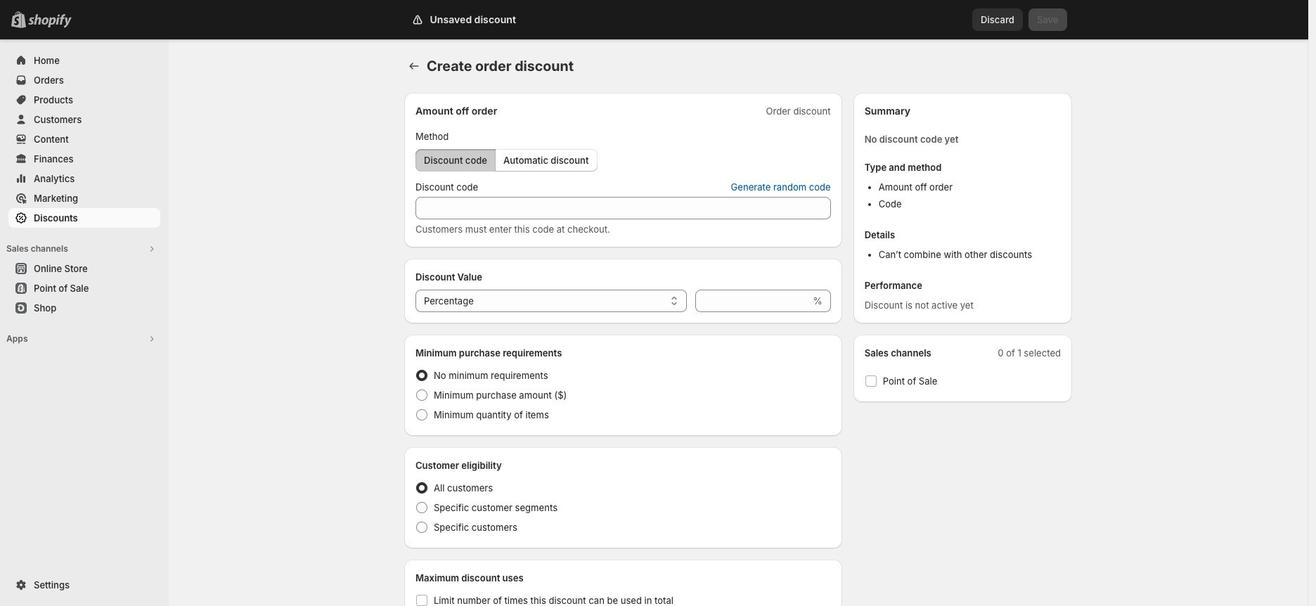 Task type: locate. For each thing, give the bounding box(es) containing it.
None text field
[[696, 290, 811, 312]]

shopify image
[[28, 14, 72, 28]]

None text field
[[416, 197, 831, 219]]



Task type: vqa. For each thing, say whether or not it's contained in the screenshot.
Learn
no



